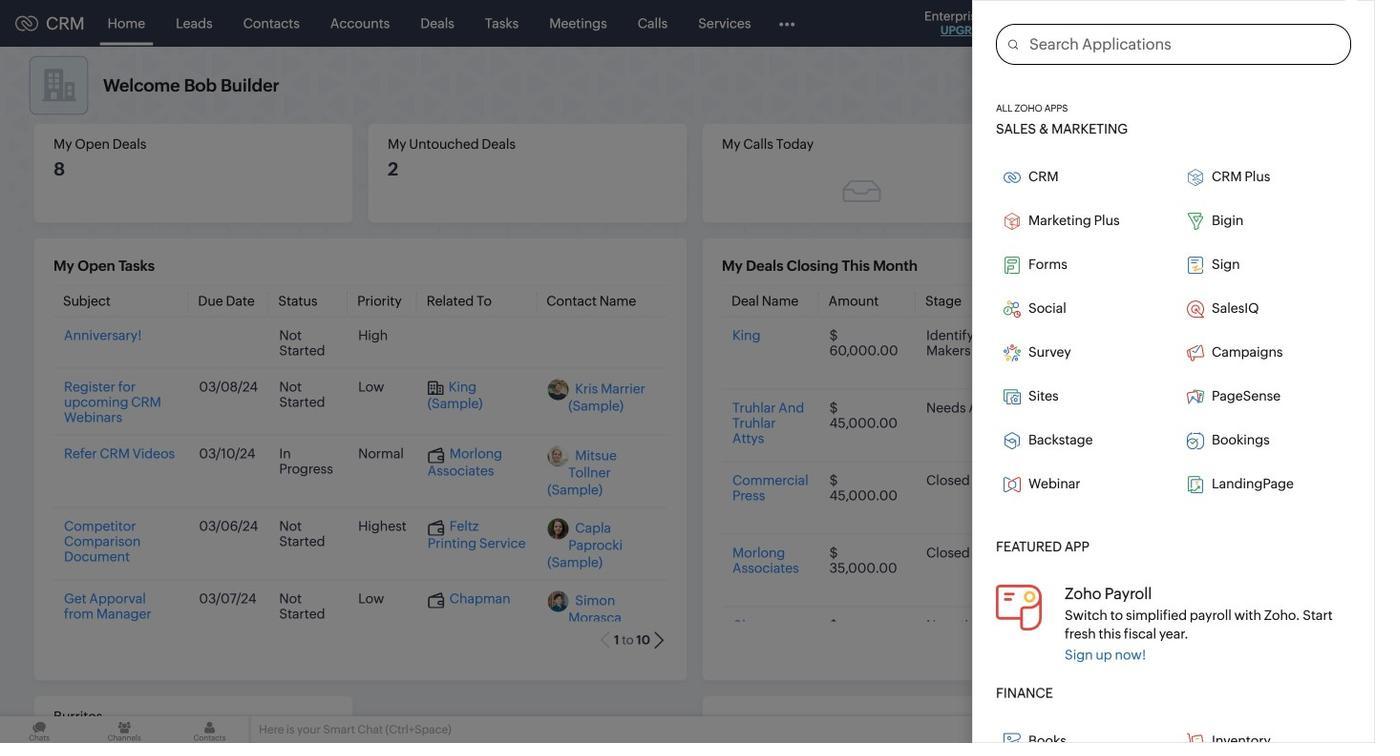 Task type: locate. For each thing, give the bounding box(es) containing it.
profile element
[[1278, 0, 1331, 46]]

signals element
[[1125, 0, 1161, 47]]

search image
[[1097, 15, 1114, 32]]

Search Applications text field
[[1018, 25, 1350, 64]]

chats image
[[0, 717, 78, 744]]

contacts image
[[170, 717, 249, 744]]



Task type: describe. For each thing, give the bounding box(es) containing it.
search element
[[1086, 0, 1125, 47]]

zoho payroll image
[[996, 585, 1042, 631]]

profile image
[[1289, 8, 1320, 39]]

calendar image
[[1173, 16, 1189, 31]]

channels image
[[85, 717, 164, 744]]

signals image
[[1136, 15, 1150, 32]]

logo image
[[15, 16, 38, 31]]



Task type: vqa. For each thing, say whether or not it's contained in the screenshot.
button
no



